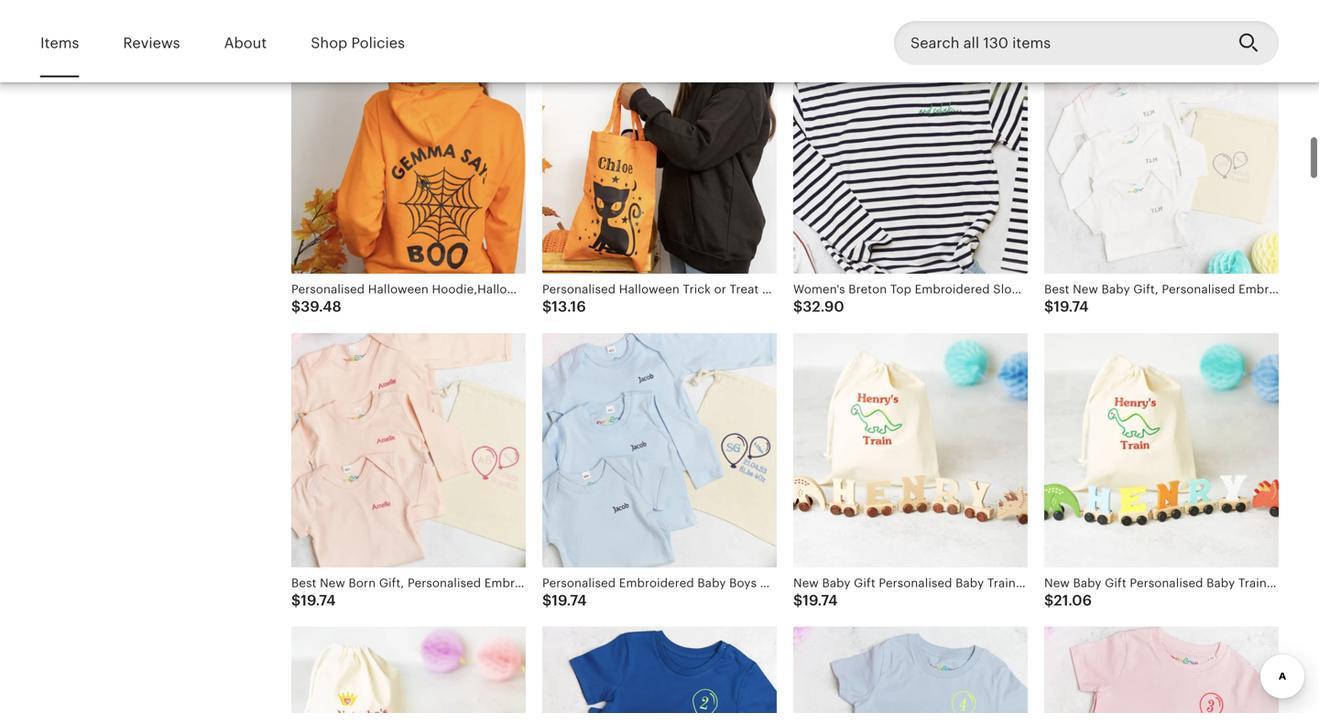 Task type: describe. For each thing, give the bounding box(es) containing it.
1 horizontal spatial 32.90
[[1054, 5, 1096, 21]]

shop policies link
[[311, 22, 405, 65]]

girls personalised embroidered 1st 2nd party t shirt top, baby and girls birthday t shirt balloon design, personalised gift bag, baby gift image
[[1045, 627, 1279, 714]]

19.74 for best new born gift, personalised embroidered baby girls clothing set with embroidered gift bag, baby gift, baby outfit, newborn baby gift 'image'
[[301, 593, 336, 609]]

32.90 inside women's breton top embroidered slogan 'and exhale' $ 32.90
[[803, 299, 845, 315]]

breton
[[849, 283, 887, 296]]

$ 19.74 for best new born gift, personalised embroidered baby girls clothing set with embroidered gift bag, baby gift, baby outfit, newborn baby gift 'image'
[[291, 593, 336, 609]]

Search all 130 items text field
[[894, 21, 1224, 65]]

policies
[[351, 35, 405, 51]]

slogan
[[993, 283, 1034, 296]]

$ inside women's breton top embroidered slogan 'and exhale' $ 32.90
[[793, 299, 803, 315]]

personalised halloween hoodie,halloween,womens hoodie,halloween costume,spidersweb,orange hoodie,black glitter print, print on back, image
[[291, 39, 526, 274]]

items link
[[40, 22, 79, 65]]

$ 19.74 for new baby gift personalised baby train kid's dinosaur personalised wooden name letter train with embroidered personalised gift bag image
[[793, 593, 838, 609]]

21.06
[[1054, 593, 1092, 609]]

about link
[[224, 22, 267, 65]]

women's breton top embroidered slogan 'and exhale' $ 32.90
[[793, 283, 1105, 315]]



Task type: vqa. For each thing, say whether or not it's contained in the screenshot.
Items link
yes



Task type: locate. For each thing, give the bounding box(es) containing it.
'and
[[1037, 283, 1061, 296]]

items
[[40, 35, 79, 51]]

embroidered
[[915, 283, 990, 296]]

best new born gift, personalised embroidered baby girls clothing set with embroidered gift bag, baby gift, baby outfit, newborn baby gift image
[[291, 333, 526, 568]]

personalised embroidered boy girl 1st 2nd party t shirt top, baby and kids birthday t shirt balloon design, personalised gift bag, baby gift image
[[793, 627, 1028, 714]]

0 vertical spatial 32.90
[[1054, 5, 1096, 21]]

women's
[[793, 283, 845, 296]]

reviews
[[123, 35, 180, 51]]

0 horizontal spatial 32.90
[[803, 299, 845, 315]]

women's breton top embroidered slogan 'and exhale' image
[[793, 39, 1028, 274]]

$
[[1045, 5, 1054, 21], [291, 299, 301, 315], [542, 299, 552, 315], [793, 299, 803, 315], [1045, 299, 1054, 315], [291, 593, 301, 609], [542, 593, 552, 609], [793, 593, 803, 609], [1045, 593, 1054, 609]]

exhale'
[[1065, 283, 1105, 296]]

about
[[224, 35, 267, 51]]

$ 13.16
[[542, 299, 586, 315]]

top
[[891, 283, 912, 296]]

13.16
[[552, 299, 586, 315]]

19.74
[[1054, 299, 1089, 315], [301, 593, 336, 609], [552, 593, 587, 609], [803, 593, 838, 609]]

39.48
[[301, 299, 342, 315]]

new baby gift personalised baby train kid's dinosaur personalised wooden name letter train with embroidered personalised gift bag image
[[793, 333, 1028, 568]]

baby t-shirt personalised embroidered boys 1st 2nd 3rd party t shirt, baby kids birthday t-shirt balloon, personalised gift bag, baby gift image
[[542, 627, 777, 714]]

$ 19.74 for the personalised embroidered baby boys clothing set with gift bag, for newborns, baby gift, baby outfit, newborn gift for babies image
[[542, 593, 587, 609]]

$ 19.74
[[1045, 299, 1089, 315], [291, 593, 336, 609], [542, 593, 587, 609], [793, 593, 838, 609]]

19.74 for new baby gift personalised baby train kid's dinosaur personalised wooden name letter train with embroidered personalised gift bag image
[[803, 593, 838, 609]]

$ 39.48
[[291, 299, 342, 315]]

new baby gift personalised baby train kid's dinosaur personalised multi-coloured wooden name letter train with embroidered personalised bag image
[[1045, 333, 1279, 568]]

1 vertical spatial 32.90
[[803, 299, 845, 315]]

personalised halloween trick or treat bag orange gift bag tote bag happy halloween gifts for kids spooky cat childs halloween accessories image
[[542, 39, 777, 274]]

best new baby gift, personalised embroidered clothing set with gift bag, christening gift, baby gift, baby outfit, newborn gift for babies image
[[1045, 39, 1279, 274]]

32.90
[[1054, 5, 1096, 21], [803, 299, 845, 315]]

$ 21.06
[[1045, 593, 1092, 609]]

19.74 for the personalised embroidered baby boys clothing set with gift bag, for newborns, baby gift, baby outfit, newborn gift for babies image
[[552, 593, 587, 609]]

$ 32.90
[[1045, 5, 1096, 21]]

personalised embroidered baby boys clothing set with gift bag, for newborns, baby gift, baby outfit, newborn gift for babies image
[[542, 333, 777, 568]]

shop
[[311, 35, 348, 51]]

shop policies
[[311, 35, 405, 51]]

reviews link
[[123, 22, 180, 65]]

new baby gift personalised baby train kid's unicorn personalised multi-coloured wooden name letter train with embroidered personalised bag image
[[291, 627, 526, 714]]



